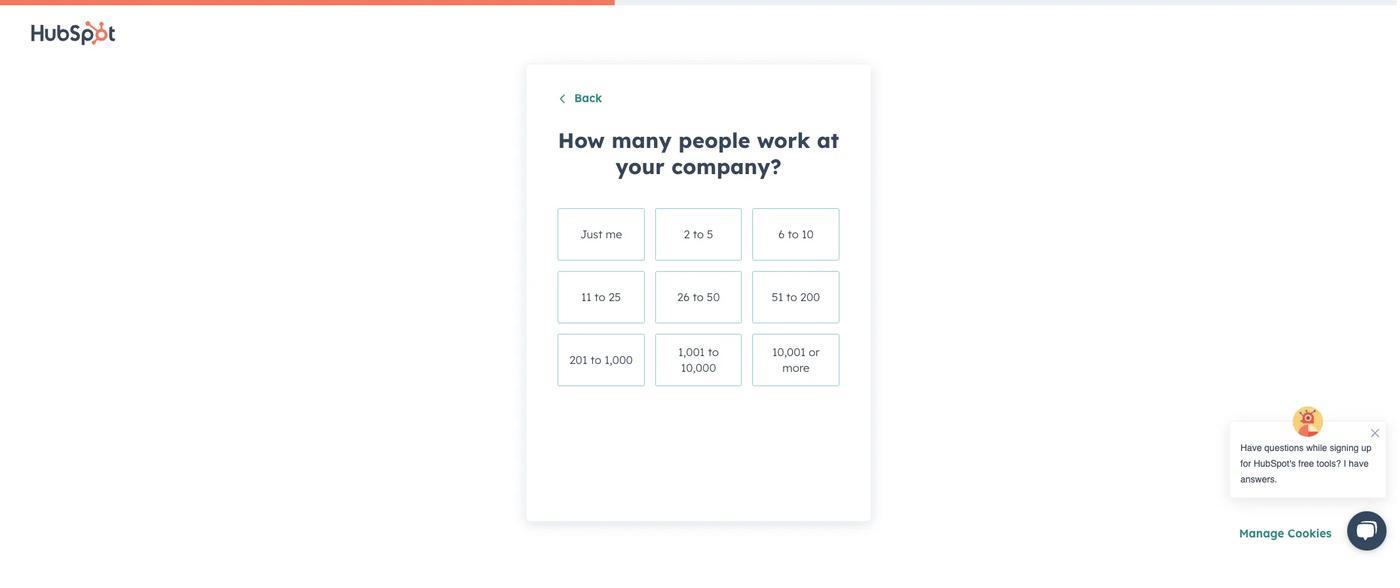 Task type: locate. For each thing, give the bounding box(es) containing it.
to inside checkbox
[[787, 290, 797, 304]]

to up 10,000
[[708, 345, 719, 359]]

6 to 10
[[778, 227, 814, 241]]

51
[[772, 290, 783, 304]]

work
[[757, 127, 810, 153]]

201 to 1,000 checkbox
[[558, 334, 645, 387]]

to for 10
[[788, 227, 799, 241]]

or
[[809, 345, 820, 359]]

to right 2
[[693, 227, 704, 241]]

to right 11
[[595, 290, 606, 304]]

how
[[558, 127, 605, 153]]

11 to 25
[[581, 290, 621, 304]]

to inside 1,001 to 10,000
[[708, 345, 719, 359]]

your
[[616, 153, 665, 179]]

to right 51
[[787, 290, 797, 304]]

to right the 201
[[591, 353, 602, 367]]

51 to 200
[[772, 290, 820, 304]]

10,001
[[772, 345, 806, 359]]

200
[[801, 290, 820, 304]]

10
[[802, 227, 814, 241]]

me
[[606, 227, 622, 241]]

2
[[684, 227, 690, 241]]

201
[[570, 353, 588, 367]]

to for 10,000
[[708, 345, 719, 359]]

2 to 5 checkbox
[[655, 208, 742, 261]]

to right 6
[[788, 227, 799, 241]]

2 to 5
[[684, 227, 713, 241]]

to right 26
[[693, 290, 704, 304]]

to
[[693, 227, 704, 241], [788, 227, 799, 241], [595, 290, 606, 304], [693, 290, 704, 304], [787, 290, 797, 304], [708, 345, 719, 359], [591, 353, 602, 367]]

to for 50
[[693, 290, 704, 304]]

10,001 or more
[[772, 345, 820, 375]]

51 to 200 checkbox
[[753, 271, 840, 324]]

to for 5
[[693, 227, 704, 241]]

201 to 1,000
[[570, 353, 633, 367]]

manage cookies
[[1239, 527, 1332, 541]]

step 4 of 8 progress bar
[[0, 0, 615, 5]]

26 to 50
[[677, 290, 720, 304]]

company?
[[672, 153, 782, 179]]

to inside option
[[693, 227, 704, 241]]

cookies
[[1288, 527, 1332, 541]]



Task type: vqa. For each thing, say whether or not it's contained in the screenshot.
is
no



Task type: describe. For each thing, give the bounding box(es) containing it.
to for 25
[[595, 290, 606, 304]]

50
[[707, 290, 720, 304]]

1,000
[[605, 353, 633, 367]]

10,001 or more checkbox
[[753, 334, 840, 387]]

back button
[[558, 91, 602, 107]]

25
[[609, 290, 621, 304]]

26 to 50 checkbox
[[655, 271, 742, 324]]

Just me checkbox
[[558, 208, 645, 261]]

how many people work at your company?
[[558, 127, 839, 179]]

back
[[575, 91, 602, 105]]

10,000
[[681, 361, 716, 375]]

1,001 to 10,000
[[678, 345, 719, 375]]

5
[[707, 227, 713, 241]]

1,001
[[678, 345, 705, 359]]

manage
[[1239, 527, 1285, 541]]

people
[[679, 127, 750, 153]]

many
[[612, 127, 672, 153]]

6
[[778, 227, 785, 241]]

manage cookies link
[[1239, 527, 1332, 541]]

1,001 to 10,000 checkbox
[[655, 334, 742, 387]]

just
[[580, 227, 603, 241]]

6 to 10 checkbox
[[753, 208, 840, 261]]

just me
[[580, 227, 622, 241]]

11 to 25 checkbox
[[558, 271, 645, 324]]

26
[[677, 290, 690, 304]]

hubspot image
[[31, 21, 115, 45]]

at
[[817, 127, 839, 153]]

more
[[783, 361, 810, 375]]

to for 200
[[787, 290, 797, 304]]

11
[[581, 290, 592, 304]]

chat widget region
[[1217, 406, 1397, 562]]

to for 1,000
[[591, 353, 602, 367]]



